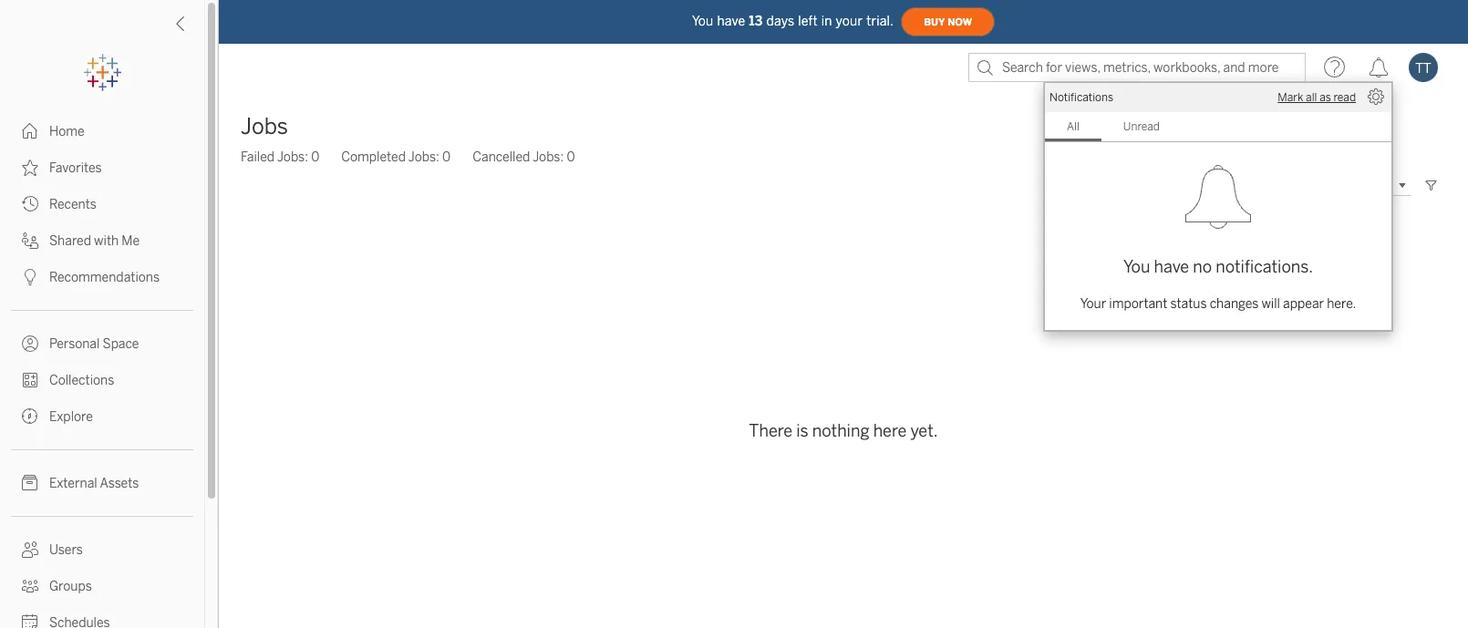 Task type: describe. For each thing, give the bounding box(es) containing it.
in
[[821, 13, 832, 29]]

by text only_f5he34f image for shared with me
[[22, 233, 38, 249]]

13
[[749, 13, 763, 29]]

external assets
[[49, 476, 139, 491]]

jobs
[[241, 113, 288, 140]]

recommendations
[[49, 270, 160, 285]]

by text only_f5he34f image for groups
[[22, 578, 38, 594]]

sort by:
[[1184, 179, 1224, 191]]

shared with me link
[[0, 222, 204, 259]]

unread
[[1123, 120, 1160, 133]]

personal space
[[49, 336, 139, 352]]

cancelled
[[472, 150, 530, 165]]

shared
[[49, 233, 91, 249]]

buy
[[924, 16, 945, 28]]

by text only_f5he34f image for personal space
[[22, 336, 38, 352]]

is
[[796, 421, 808, 441]]

yet.
[[910, 421, 938, 441]]

completed
[[341, 150, 406, 165]]

users link
[[0, 532, 204, 568]]

you for you have no notifications.
[[1123, 257, 1150, 277]]

home link
[[0, 113, 204, 150]]

cancelled jobs: 0
[[472, 150, 575, 165]]

changes
[[1210, 296, 1259, 312]]

there is nothing here yet.
[[749, 421, 938, 441]]

explore
[[49, 409, 93, 425]]

nothing
[[812, 421, 869, 441]]

buy now
[[924, 16, 972, 28]]

you have 13 days left in your trial.
[[692, 13, 894, 29]]

by text only_f5he34f image for explore
[[22, 408, 38, 425]]

0 for completed jobs: 0
[[442, 150, 451, 165]]

all
[[1067, 120, 1079, 133]]

there
[[749, 421, 793, 441]]

jobs: for cancelled
[[533, 150, 564, 165]]

appear
[[1283, 296, 1324, 312]]

by text only_f5he34f image for recents
[[22, 196, 38, 212]]

completed jobs: 0
[[341, 150, 451, 165]]

shared with me
[[49, 233, 140, 249]]

0 for cancelled jobs: 0
[[567, 150, 575, 165]]

you have no notifications.
[[1123, 257, 1313, 277]]

by:
[[1208, 179, 1224, 191]]

jobs: for failed
[[277, 150, 308, 165]]



Task type: locate. For each thing, give the bounding box(es) containing it.
1 horizontal spatial 0
[[442, 150, 451, 165]]

by text only_f5he34f image left explore
[[22, 408, 38, 425]]

3 0 from the left
[[567, 150, 575, 165]]

have for 13
[[717, 13, 745, 29]]

7 by text only_f5he34f image from the top
[[22, 542, 38, 558]]

jobs: right cancelled on the left of page
[[533, 150, 564, 165]]

2 horizontal spatial jobs:
[[533, 150, 564, 165]]

mark
[[1278, 91, 1303, 104]]

you have no notifications. dialog
[[1044, 82, 1392, 331]]

0 left cancelled on the left of page
[[442, 150, 451, 165]]

0 vertical spatial you
[[692, 13, 713, 29]]

failed
[[241, 150, 275, 165]]

by text only_f5he34f image left personal
[[22, 336, 38, 352]]

0 vertical spatial have
[[717, 13, 745, 29]]

by text only_f5he34f image inside groups link
[[22, 578, 38, 594]]

4 by text only_f5he34f image from the top
[[22, 372, 38, 388]]

user notifications tab tab list
[[1045, 112, 1391, 142]]

by text only_f5he34f image for external assets
[[22, 475, 38, 491]]

users
[[49, 543, 83, 558]]

with
[[94, 233, 119, 249]]

all
[[1306, 91, 1317, 104]]

as
[[1319, 91, 1331, 104]]

by text only_f5he34f image left groups
[[22, 578, 38, 594]]

your
[[836, 13, 863, 29]]

space
[[103, 336, 139, 352]]

your
[[1080, 296, 1106, 312]]

1 by text only_f5he34f image from the top
[[22, 123, 38, 140]]

jobs: for completed
[[408, 150, 439, 165]]

0 horizontal spatial you
[[692, 13, 713, 29]]

by text only_f5he34f image
[[22, 123, 38, 140], [22, 269, 38, 285], [22, 336, 38, 352], [22, 578, 38, 594]]

recents link
[[0, 186, 204, 222]]

3 jobs: from the left
[[533, 150, 564, 165]]

0 horizontal spatial jobs:
[[277, 150, 308, 165]]

by text only_f5he34f image for collections
[[22, 372, 38, 388]]

jobs:
[[277, 150, 308, 165], [408, 150, 439, 165], [533, 150, 564, 165]]

you for you have 13 days left in your trial.
[[692, 13, 713, 29]]

mark all as read
[[1278, 91, 1356, 104]]

groups
[[49, 579, 92, 594]]

by text only_f5he34f image inside users link
[[22, 542, 38, 558]]

you inside you have no notifications. dialog
[[1123, 257, 1150, 277]]

read
[[1333, 91, 1356, 104]]

recents
[[49, 197, 96, 212]]

days
[[766, 13, 794, 29]]

me
[[122, 233, 140, 249]]

1 horizontal spatial have
[[1154, 257, 1189, 277]]

0 for failed jobs: 0
[[311, 150, 319, 165]]

by text only_f5he34f image for recommendations
[[22, 269, 38, 285]]

by text only_f5he34f image inside recents link
[[22, 196, 38, 212]]

assets
[[100, 476, 139, 491]]

0 horizontal spatial have
[[717, 13, 745, 29]]

user settings icon image
[[1368, 88, 1384, 105]]

by text only_f5he34f image left "recents"
[[22, 196, 38, 212]]

notifications.
[[1216, 257, 1313, 277]]

by text only_f5he34f image for users
[[22, 542, 38, 558]]

you up important
[[1123, 257, 1150, 277]]

left
[[798, 13, 818, 29]]

have left 13 at the top of the page
[[717, 13, 745, 29]]

by text only_f5he34f image inside home link
[[22, 123, 38, 140]]

by text only_f5he34f image inside the personal space link
[[22, 336, 38, 352]]

by text only_f5he34f image for favorites
[[22, 160, 38, 176]]

failed jobs: 0
[[241, 150, 319, 165]]

now
[[948, 16, 972, 28]]

personal space link
[[0, 326, 204, 362]]

user notifications bell icon image
[[1182, 160, 1255, 233]]

3 by text only_f5he34f image from the top
[[22, 336, 38, 352]]

1 jobs: from the left
[[277, 150, 308, 165]]

2 0 from the left
[[442, 150, 451, 165]]

jobs: right completed
[[408, 150, 439, 165]]

Search for views, metrics, workbooks, and more text field
[[968, 53, 1306, 82]]

by text only_f5he34f image inside collections link
[[22, 372, 38, 388]]

1 vertical spatial have
[[1154, 257, 1189, 277]]

explore link
[[0, 398, 204, 435]]

you
[[692, 13, 713, 29], [1123, 257, 1150, 277]]

by text only_f5he34f image left recommendations
[[22, 269, 38, 285]]

notifications
[[1049, 91, 1113, 104]]

by text only_f5he34f image inside recommendations link
[[22, 269, 38, 285]]

have inside dialog
[[1154, 257, 1189, 277]]

0
[[311, 150, 319, 165], [442, 150, 451, 165], [567, 150, 575, 165]]

by text only_f5he34f image
[[22, 160, 38, 176], [22, 196, 38, 212], [22, 233, 38, 249], [22, 372, 38, 388], [22, 408, 38, 425], [22, 475, 38, 491], [22, 542, 38, 558], [22, 615, 38, 628]]

important
[[1109, 296, 1167, 312]]

your important status changes will appear here.
[[1080, 296, 1356, 312]]

6 by text only_f5he34f image from the top
[[22, 475, 38, 491]]

by text only_f5he34f image down groups link
[[22, 615, 38, 628]]

1 horizontal spatial you
[[1123, 257, 1150, 277]]

2 jobs: from the left
[[408, 150, 439, 165]]

0 horizontal spatial 0
[[311, 150, 319, 165]]

favorites
[[49, 160, 102, 176]]

by text only_f5he34f image inside shared with me link
[[22, 233, 38, 249]]

jobs: right failed
[[277, 150, 308, 165]]

0 right failed
[[311, 150, 319, 165]]

navigation panel element
[[0, 55, 204, 628]]

by text only_f5he34f image left external
[[22, 475, 38, 491]]

favorites link
[[0, 150, 204, 186]]

2 by text only_f5he34f image from the top
[[22, 196, 38, 212]]

main navigation. press the up and down arrow keys to access links. element
[[0, 113, 204, 628]]

recommendations link
[[0, 259, 204, 295]]

personal
[[49, 336, 100, 352]]

by text only_f5he34f image inside favorites link
[[22, 160, 38, 176]]

will
[[1261, 296, 1280, 312]]

external
[[49, 476, 97, 491]]

have
[[717, 13, 745, 29], [1154, 257, 1189, 277]]

by text only_f5he34f image inside explore link
[[22, 408, 38, 425]]

no
[[1193, 257, 1212, 277]]

5 by text only_f5he34f image from the top
[[22, 408, 38, 425]]

status
[[1170, 296, 1207, 312]]

collections link
[[0, 362, 204, 398]]

4 by text only_f5he34f image from the top
[[22, 578, 38, 594]]

you left 13 at the top of the page
[[692, 13, 713, 29]]

8 by text only_f5he34f image from the top
[[22, 615, 38, 628]]

1 vertical spatial you
[[1123, 257, 1150, 277]]

by text only_f5he34f image left collections
[[22, 372, 38, 388]]

home
[[49, 124, 85, 140]]

collections
[[49, 373, 114, 388]]

by text only_f5he34f image for home
[[22, 123, 38, 140]]

by text only_f5he34f image left favorites
[[22, 160, 38, 176]]

sort
[[1184, 179, 1205, 191]]

have left no
[[1154, 257, 1189, 277]]

1 by text only_f5he34f image from the top
[[22, 160, 38, 176]]

3 by text only_f5he34f image from the top
[[22, 233, 38, 249]]

1 horizontal spatial jobs:
[[408, 150, 439, 165]]

1 0 from the left
[[311, 150, 319, 165]]

have for no
[[1154, 257, 1189, 277]]

buy now button
[[901, 7, 995, 36]]

here.
[[1327, 296, 1356, 312]]

here
[[873, 421, 907, 441]]

2 by text only_f5he34f image from the top
[[22, 269, 38, 285]]

by text only_f5he34f image left shared
[[22, 233, 38, 249]]

by text only_f5he34f image left home at left top
[[22, 123, 38, 140]]

by text only_f5he34f image inside external assets 'link'
[[22, 475, 38, 491]]

external assets link
[[0, 465, 204, 501]]

2 horizontal spatial 0
[[567, 150, 575, 165]]

by text only_f5he34f image left users
[[22, 542, 38, 558]]

0 right cancelled on the left of page
[[567, 150, 575, 165]]

groups link
[[0, 568, 204, 605]]

trial.
[[866, 13, 894, 29]]



Task type: vqa. For each thing, say whether or not it's contained in the screenshot.
Samples on the left top of page
no



